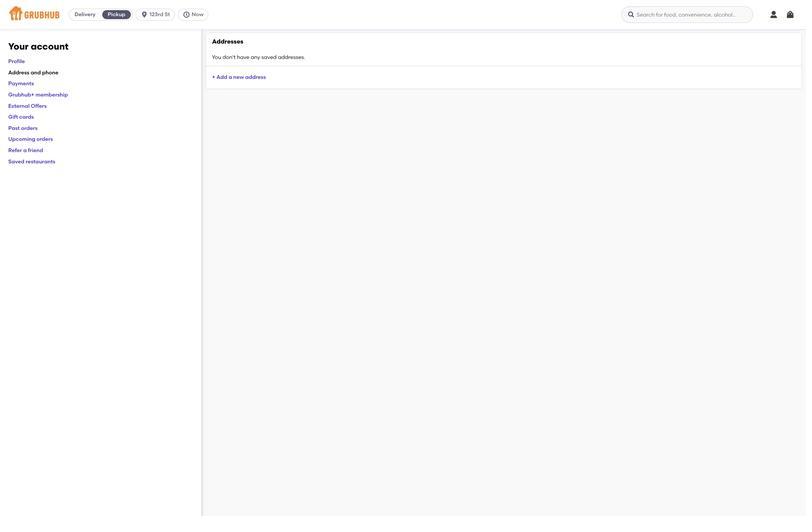 Task type: describe. For each thing, give the bounding box(es) containing it.
123rd st button
[[136, 9, 178, 21]]

payments
[[8, 81, 34, 87]]

past orders link
[[8, 125, 38, 132]]

pickup button
[[101, 9, 132, 21]]

your account
[[8, 41, 69, 52]]

2 svg image from the left
[[628, 11, 635, 18]]

saved restaurants link
[[8, 159, 55, 165]]

delivery button
[[69, 9, 101, 21]]

have
[[237, 54, 250, 60]]

+
[[212, 74, 215, 80]]

grubhub+
[[8, 92, 34, 98]]

2 horizontal spatial svg image
[[786, 10, 795, 19]]

gift cards link
[[8, 114, 34, 120]]

addresses.
[[278, 54, 305, 60]]

svg image inside now button
[[183, 11, 190, 18]]

and
[[31, 70, 41, 76]]

1 vertical spatial a
[[23, 147, 27, 154]]

+ add a new address
[[212, 74, 266, 80]]

restaurants
[[26, 159, 55, 165]]

account
[[31, 41, 69, 52]]

address and phone
[[8, 70, 58, 76]]

past orders
[[8, 125, 38, 132]]

orders for upcoming orders
[[37, 136, 53, 143]]

you
[[212, 54, 221, 60]]

upcoming orders link
[[8, 136, 53, 143]]

pickup
[[108, 11, 126, 18]]

upcoming
[[8, 136, 35, 143]]

svg image inside 123rd st button
[[141, 11, 148, 18]]

refer
[[8, 147, 22, 154]]

membership
[[36, 92, 68, 98]]

a inside + add a new address button
[[229, 74, 232, 80]]

+ add a new address button
[[212, 71, 266, 84]]

now
[[192, 11, 204, 18]]

saved
[[262, 54, 277, 60]]

external offers link
[[8, 103, 47, 109]]



Task type: locate. For each thing, give the bounding box(es) containing it.
1 horizontal spatial a
[[229, 74, 232, 80]]

payments link
[[8, 81, 34, 87]]

0 vertical spatial orders
[[21, 125, 38, 132]]

a
[[229, 74, 232, 80], [23, 147, 27, 154]]

0 horizontal spatial svg image
[[141, 11, 148, 18]]

123rd
[[150, 11, 163, 18]]

add
[[217, 74, 227, 80]]

your
[[8, 41, 29, 52]]

grubhub+ membership
[[8, 92, 68, 98]]

upcoming orders
[[8, 136, 53, 143]]

phone
[[42, 70, 58, 76]]

address
[[245, 74, 266, 80]]

new
[[233, 74, 244, 80]]

past
[[8, 125, 20, 132]]

external
[[8, 103, 30, 109]]

svg image
[[141, 11, 148, 18], [628, 11, 635, 18]]

offers
[[31, 103, 47, 109]]

delivery
[[75, 11, 95, 18]]

profile
[[8, 58, 25, 65]]

123rd st
[[150, 11, 170, 18]]

1 horizontal spatial svg image
[[628, 11, 635, 18]]

orders up friend
[[37, 136, 53, 143]]

0 vertical spatial a
[[229, 74, 232, 80]]

svg image
[[770, 10, 779, 19], [786, 10, 795, 19], [183, 11, 190, 18]]

saved restaurants
[[8, 159, 55, 165]]

orders for past orders
[[21, 125, 38, 132]]

0 horizontal spatial svg image
[[183, 11, 190, 18]]

refer a friend
[[8, 147, 43, 154]]

main navigation navigation
[[0, 0, 807, 29]]

a right the refer
[[23, 147, 27, 154]]

a left new
[[229, 74, 232, 80]]

profile link
[[8, 58, 25, 65]]

gift cards
[[8, 114, 34, 120]]

1 svg image from the left
[[141, 11, 148, 18]]

orders up upcoming orders link
[[21, 125, 38, 132]]

now button
[[178, 9, 211, 21]]

friend
[[28, 147, 43, 154]]

external offers
[[8, 103, 47, 109]]

don't
[[223, 54, 236, 60]]

saved
[[8, 159, 24, 165]]

addresses
[[212, 38, 244, 45]]

address
[[8, 70, 29, 76]]

st
[[165, 11, 170, 18]]

0 horizontal spatial a
[[23, 147, 27, 154]]

1 horizontal spatial svg image
[[770, 10, 779, 19]]

address and phone link
[[8, 70, 58, 76]]

any
[[251, 54, 260, 60]]

cards
[[19, 114, 34, 120]]

gift
[[8, 114, 18, 120]]

you don't have any saved addresses.
[[212, 54, 305, 60]]

grubhub+ membership link
[[8, 92, 68, 98]]

Search for food, convenience, alcohol... search field
[[622, 6, 753, 23]]

1 vertical spatial orders
[[37, 136, 53, 143]]

refer a friend link
[[8, 147, 43, 154]]

orders
[[21, 125, 38, 132], [37, 136, 53, 143]]



Task type: vqa. For each thing, say whether or not it's contained in the screenshot.
account in the top left of the page
yes



